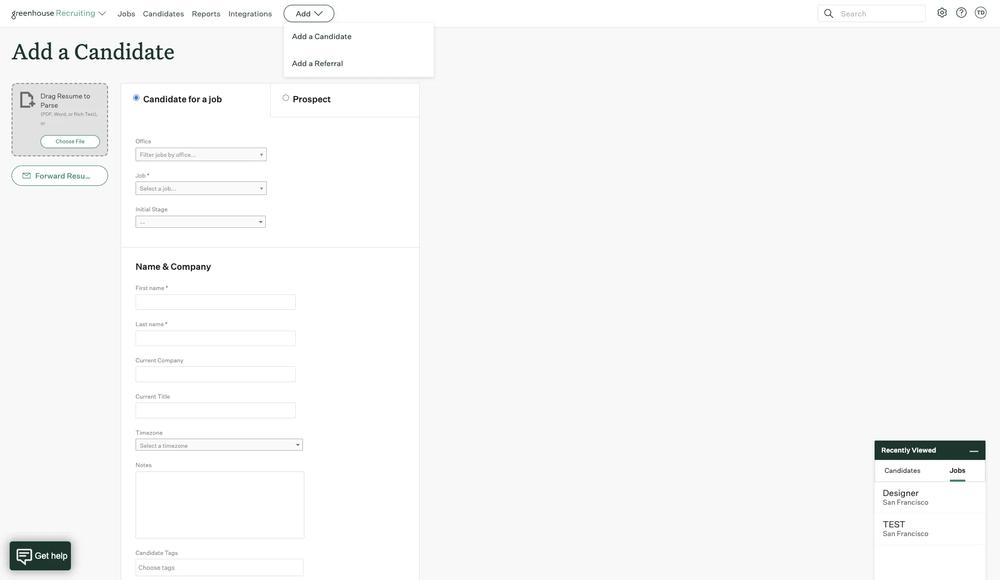 Task type: locate. For each thing, give the bounding box(es) containing it.
1 horizontal spatial add a candidate
[[292, 31, 352, 41]]

2 vertical spatial *
[[165, 321, 168, 328]]

candidate tags
[[136, 549, 178, 557]]

job...
[[163, 185, 176, 192]]

francisco inside test san francisco
[[898, 530, 929, 538]]

designer san francisco
[[884, 488, 929, 507]]

Search text field
[[839, 7, 917, 21]]

candidate right candidate for a job option
[[143, 94, 187, 104]]

candidates down recently viewed
[[885, 466, 921, 474]]

1 horizontal spatial jobs
[[950, 466, 966, 474]]

current left 'title'
[[136, 393, 156, 400]]

select a timezone
[[140, 442, 188, 450]]

company up 'title'
[[158, 357, 184, 364]]

2 francisco from the top
[[898, 530, 929, 538]]

1 vertical spatial or
[[41, 120, 45, 126]]

timezone
[[136, 429, 163, 436]]

1 vertical spatial candidates
[[885, 466, 921, 474]]

company right & on the left top of the page
[[171, 261, 211, 272]]

resume inside drag resume to parse (pdf, word, or rich text), or
[[57, 92, 83, 100]]

0 horizontal spatial jobs
[[118, 9, 135, 18]]

francisco for designer
[[898, 498, 929, 507]]

1 vertical spatial current
[[136, 393, 156, 400]]

integrations
[[229, 9, 272, 18]]

san inside designer san francisco
[[884, 498, 896, 507]]

francisco inside designer san francisco
[[898, 498, 929, 507]]

add a candidate down add popup button
[[292, 31, 352, 41]]

name
[[149, 284, 165, 292], [149, 321, 164, 328]]

candidate inside td menu
[[315, 31, 352, 41]]

or
[[68, 111, 73, 117], [41, 120, 45, 126]]

candidates
[[143, 9, 184, 18], [885, 466, 921, 474]]

resume left via at the left of page
[[67, 171, 96, 181]]

0 vertical spatial name
[[149, 284, 165, 292]]

test
[[884, 519, 906, 530]]

drag resume to parse (pdf, word, or rich text), or
[[41, 92, 98, 126]]

* down & on the left top of the page
[[166, 284, 168, 292]]

select
[[140, 185, 157, 192], [140, 442, 157, 450]]

1 current from the top
[[136, 357, 156, 364]]

-
[[140, 219, 143, 226], [143, 219, 145, 226]]

via
[[98, 171, 109, 181]]

select inside select a job... link
[[140, 185, 157, 192]]

--
[[140, 219, 145, 226]]

add a candidate
[[292, 31, 352, 41], [12, 37, 175, 65]]

current company
[[136, 357, 184, 364]]

* for last name *
[[165, 321, 168, 328]]

2 select from the top
[[140, 442, 157, 450]]

prospect
[[293, 94, 331, 104]]

* right last
[[165, 321, 168, 328]]

recently viewed
[[882, 446, 937, 454]]

select inside select a timezone link
[[140, 442, 157, 450]]

0 vertical spatial francisco
[[898, 498, 929, 507]]

0 vertical spatial san
[[884, 498, 896, 507]]

notes
[[136, 462, 152, 469]]

viewed
[[913, 446, 937, 454]]

td button
[[976, 7, 987, 18]]

select down job *
[[140, 185, 157, 192]]

1 vertical spatial name
[[149, 321, 164, 328]]

company
[[171, 261, 211, 272], [158, 357, 184, 364]]

candidate
[[315, 31, 352, 41], [74, 37, 175, 65], [143, 94, 187, 104], [136, 549, 164, 557]]

san inside test san francisco
[[884, 530, 896, 538]]

candidate up referral
[[315, 31, 352, 41]]

select a timezone link
[[136, 439, 303, 453]]

current
[[136, 357, 156, 364], [136, 393, 156, 400]]

jobs
[[155, 151, 167, 158]]

add inside popup button
[[296, 9, 311, 18]]

francisco up test san francisco
[[898, 498, 929, 507]]

filter jobs by office...
[[140, 151, 196, 158]]

san
[[884, 498, 896, 507], [884, 530, 896, 538]]

initial
[[136, 206, 151, 213]]

0 vertical spatial select
[[140, 185, 157, 192]]

2 current from the top
[[136, 393, 156, 400]]

francisco down designer san francisco
[[898, 530, 929, 538]]

0 vertical spatial current
[[136, 357, 156, 364]]

1 vertical spatial francisco
[[898, 530, 929, 538]]

0 horizontal spatial add a candidate
[[12, 37, 175, 65]]

None text field
[[136, 331, 296, 346]]

add
[[296, 9, 311, 18], [292, 31, 307, 41], [12, 37, 53, 65], [292, 58, 307, 68]]

0 vertical spatial or
[[68, 111, 73, 117]]

stage
[[152, 206, 168, 213]]

None text field
[[136, 294, 296, 310], [136, 367, 296, 382], [136, 403, 296, 419], [136, 560, 301, 576], [136, 294, 296, 310], [136, 367, 296, 382], [136, 403, 296, 419], [136, 560, 301, 576]]

choose file
[[56, 138, 85, 145]]

or left rich
[[68, 111, 73, 117]]

resume
[[57, 92, 83, 100], [67, 171, 96, 181]]

current down last
[[136, 357, 156, 364]]

2 - from the left
[[143, 219, 145, 226]]

1 vertical spatial san
[[884, 530, 896, 538]]

a right for
[[202, 94, 207, 104]]

reports link
[[192, 9, 221, 18]]

resume for forward
[[67, 171, 96, 181]]

Prospect radio
[[283, 95, 289, 101]]

name right first
[[149, 284, 165, 292]]

a
[[309, 31, 313, 41], [58, 37, 69, 65], [309, 58, 313, 68], [202, 94, 207, 104], [158, 185, 162, 192], [158, 442, 162, 450]]

resume inside button
[[67, 171, 96, 181]]

choose
[[56, 138, 75, 145]]

add a candidate up to
[[12, 37, 175, 65]]

text),
[[85, 111, 98, 117]]

Notes text field
[[136, 472, 305, 539]]

name right last
[[149, 321, 164, 328]]

1 vertical spatial *
[[166, 284, 168, 292]]

add a referral
[[292, 58, 343, 68]]

0 vertical spatial candidates
[[143, 9, 184, 18]]

0 vertical spatial resume
[[57, 92, 83, 100]]

filter jobs by office... link
[[136, 148, 267, 162]]

1 vertical spatial resume
[[67, 171, 96, 181]]

a left referral
[[309, 58, 313, 68]]

0 vertical spatial *
[[147, 172, 150, 179]]

Candidate for a job radio
[[133, 95, 140, 101]]

2 san from the top
[[884, 530, 896, 538]]

candidate left 'tags'
[[136, 549, 164, 557]]

1 vertical spatial select
[[140, 442, 157, 450]]

1 san from the top
[[884, 498, 896, 507]]

word,
[[54, 111, 67, 117]]

san for test
[[884, 530, 896, 538]]

select down timezone
[[140, 442, 157, 450]]

office...
[[176, 151, 196, 158]]

1 select from the top
[[140, 185, 157, 192]]

select a job...
[[140, 185, 176, 192]]

candidate for a job
[[143, 94, 222, 104]]

or down '(pdf,'
[[41, 120, 45, 126]]

timezone
[[163, 442, 188, 450]]

add a candidate link
[[284, 23, 434, 50]]

for
[[189, 94, 200, 104]]

san down designer san francisco
[[884, 530, 896, 538]]

* right job
[[147, 172, 150, 179]]

francisco for test
[[898, 530, 929, 538]]

name for first
[[149, 284, 165, 292]]

tab list
[[876, 461, 986, 482]]

1 vertical spatial company
[[158, 357, 184, 364]]

san up the test
[[884, 498, 896, 507]]

candidates right jobs link
[[143, 9, 184, 18]]

candidate down jobs link
[[74, 37, 175, 65]]

1 vertical spatial jobs
[[950, 466, 966, 474]]

td
[[978, 9, 986, 16]]

email
[[110, 171, 130, 181]]

francisco
[[898, 498, 929, 507], [898, 530, 929, 538]]

*
[[147, 172, 150, 179], [166, 284, 168, 292], [165, 321, 168, 328]]

jobs
[[118, 9, 135, 18], [950, 466, 966, 474]]

referral
[[315, 58, 343, 68]]

parse
[[41, 101, 58, 109]]

resume left to
[[57, 92, 83, 100]]

1 francisco from the top
[[898, 498, 929, 507]]



Task type: vqa. For each thing, say whether or not it's contained in the screenshot.
the rightmost CANDIDATES
yes



Task type: describe. For each thing, give the bounding box(es) containing it.
current for current title
[[136, 393, 156, 400]]

job
[[209, 94, 222, 104]]

1 - from the left
[[140, 219, 143, 226]]

by
[[168, 151, 175, 158]]

a down greenhouse recruiting image
[[58, 37, 69, 65]]

file
[[76, 138, 85, 145]]

0 vertical spatial jobs
[[118, 9, 135, 18]]

first name *
[[136, 284, 168, 292]]

resume for drag
[[57, 92, 83, 100]]

rich
[[74, 111, 84, 117]]

candidates link
[[143, 9, 184, 18]]

name
[[136, 261, 161, 272]]

a left the timezone in the bottom of the page
[[158, 442, 162, 450]]

designer
[[884, 488, 920, 498]]

name for last
[[149, 321, 164, 328]]

-- link
[[136, 216, 266, 230]]

recently
[[882, 446, 911, 454]]

greenhouse recruiting image
[[12, 8, 99, 19]]

job *
[[136, 172, 150, 179]]

select for select a timezone
[[140, 442, 157, 450]]

first
[[136, 284, 148, 292]]

filter
[[140, 151, 154, 158]]

to
[[84, 92, 90, 100]]

configure image
[[937, 7, 949, 18]]

0 horizontal spatial or
[[41, 120, 45, 126]]

forward resume via email
[[35, 171, 130, 181]]

reports
[[192, 9, 221, 18]]

0 horizontal spatial candidates
[[143, 9, 184, 18]]

1 horizontal spatial or
[[68, 111, 73, 117]]

last
[[136, 321, 148, 328]]

a down add popup button
[[309, 31, 313, 41]]

current title
[[136, 393, 170, 400]]

forward
[[35, 171, 65, 181]]

tab list containing candidates
[[876, 461, 986, 482]]

&
[[162, 261, 169, 272]]

select for select a job...
[[140, 185, 157, 192]]

integrations link
[[229, 9, 272, 18]]

current for current company
[[136, 357, 156, 364]]

name & company
[[136, 261, 211, 272]]

* for first name *
[[166, 284, 168, 292]]

add a candidate inside td menu
[[292, 31, 352, 41]]

office
[[136, 138, 151, 145]]

(pdf,
[[41, 111, 53, 117]]

initial stage
[[136, 206, 168, 213]]

td menu
[[284, 22, 435, 77]]

select a job... link
[[136, 182, 267, 196]]

forward resume via email button
[[12, 166, 130, 186]]

job
[[136, 172, 146, 179]]

test san francisco
[[884, 519, 929, 538]]

a left job... at the top of the page
[[158, 185, 162, 192]]

1 horizontal spatial candidates
[[885, 466, 921, 474]]

add a referral link
[[284, 50, 434, 77]]

san for designer
[[884, 498, 896, 507]]

td button
[[974, 5, 989, 20]]

0 vertical spatial company
[[171, 261, 211, 272]]

jobs link
[[118, 9, 135, 18]]

add button
[[284, 5, 335, 22]]

title
[[158, 393, 170, 400]]

last name *
[[136, 321, 168, 328]]

tags
[[165, 549, 178, 557]]

drag
[[41, 92, 56, 100]]



